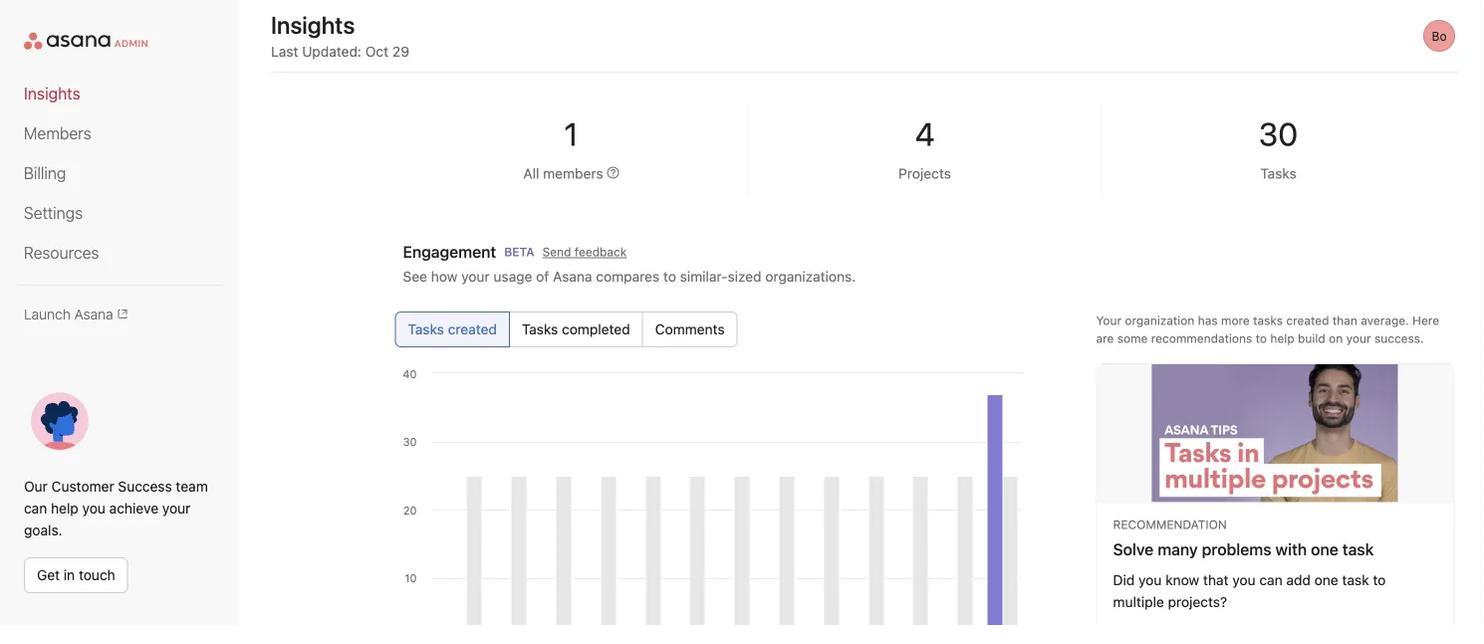 Task type: describe. For each thing, give the bounding box(es) containing it.
our
[[24, 479, 48, 495]]

created inside your organization has more tasks created than average. here are some recommendations to help build on your success.
[[1287, 314, 1329, 328]]

than
[[1333, 314, 1358, 328]]

bo
[[1432, 29, 1447, 43]]

of
[[536, 268, 549, 285]]

members
[[24, 124, 91, 143]]

get
[[37, 567, 60, 584]]

one inside the did you know that you can add one task to multiple projects?
[[1315, 572, 1339, 589]]

can inside the did you know that you can add one task to multiple projects?
[[1260, 572, 1283, 589]]

recommendation
[[1113, 518, 1227, 532]]

updated:
[[302, 43, 362, 60]]

Tasks created radio
[[395, 312, 510, 348]]

customer
[[51, 479, 114, 495]]

your organization has more tasks created than average. here are some recommendations to help build on your success.
[[1096, 314, 1440, 346]]

success
[[118, 479, 172, 495]]

send feedback link
[[543, 243, 627, 261]]

members
[[543, 166, 603, 182]]

similar-
[[680, 268, 728, 285]]

you inside our customer success team can help you achieve your goals.
[[82, 501, 105, 517]]

average.
[[1361, 314, 1409, 328]]

option group containing tasks created
[[395, 312, 1033, 348]]

Tasks completed radio
[[509, 312, 643, 348]]

in
[[64, 567, 75, 584]]

task inside the did you know that you can add one task to multiple projects?
[[1342, 572, 1369, 589]]

did you know that you can add one task to multiple projects?
[[1113, 572, 1386, 611]]

compares
[[596, 268, 660, 285]]

goals.
[[24, 523, 62, 539]]

projects?
[[1168, 594, 1227, 611]]

usage
[[494, 268, 532, 285]]

organizations.
[[765, 268, 856, 285]]

get in touch button
[[24, 558, 128, 594]]

your inside our customer success team can help you achieve your goals.
[[162, 501, 191, 517]]

your inside engagement beta send feedback see how your usage of asana compares to similar-sized organizations.
[[461, 268, 490, 285]]

team
[[176, 479, 208, 495]]

add
[[1287, 572, 1311, 589]]

oct
[[365, 43, 389, 60]]

build
[[1298, 332, 1326, 346]]

created inside radio
[[448, 321, 497, 338]]

30
[[1259, 115, 1298, 153]]

all members
[[523, 166, 603, 182]]

billing link
[[24, 161, 215, 185]]

that
[[1203, 572, 1229, 589]]

comments
[[655, 321, 725, 338]]

multiple
[[1113, 594, 1164, 611]]

how
[[431, 268, 458, 285]]

your
[[1096, 314, 1122, 328]]

to inside your organization has more tasks created than average. here are some recommendations to help build on your success.
[[1256, 332, 1267, 346]]

many
[[1158, 540, 1198, 559]]

insights for insights last updated: oct 29
[[271, 11, 355, 39]]

achieve
[[109, 501, 158, 517]]

success.
[[1375, 332, 1424, 346]]

with
[[1276, 540, 1307, 559]]

get in touch
[[37, 567, 115, 584]]

solve
[[1113, 540, 1154, 559]]

2 horizontal spatial you
[[1233, 572, 1256, 589]]

tasks
[[1253, 314, 1283, 328]]

resources link
[[24, 241, 215, 265]]

on
[[1329, 332, 1343, 346]]

task inside recommendation solve many problems with one task
[[1343, 540, 1374, 559]]

asana inside engagement beta send feedback see how your usage of asana compares to similar-sized organizations.
[[553, 268, 592, 285]]

Comments radio
[[642, 312, 738, 348]]

tasks completed
[[522, 321, 630, 338]]

billing
[[24, 164, 66, 183]]

tasks for tasks
[[1261, 166, 1297, 182]]



Task type: vqa. For each thing, say whether or not it's contained in the screenshot.
Sunday
no



Task type: locate. For each thing, give the bounding box(es) containing it.
1 horizontal spatial created
[[1287, 314, 1329, 328]]

0 horizontal spatial tasks
[[408, 321, 444, 338]]

1 vertical spatial asana
[[74, 306, 113, 322]]

2 vertical spatial your
[[162, 501, 191, 517]]

know
[[1166, 572, 1200, 589]]

help inside our customer success team can help you achieve your goals.
[[51, 501, 78, 517]]

asana right launch
[[74, 306, 113, 322]]

4
[[915, 115, 935, 153]]

help inside your organization has more tasks created than average. here are some recommendations to help build on your success.
[[1271, 332, 1295, 346]]

0 vertical spatial help
[[1271, 332, 1295, 346]]

more
[[1221, 314, 1250, 328]]

your right how
[[461, 268, 490, 285]]

settings
[[24, 204, 83, 223]]

to down "tasks"
[[1256, 332, 1267, 346]]

task right add
[[1342, 572, 1369, 589]]

0 horizontal spatial created
[[448, 321, 497, 338]]

1 horizontal spatial insights
[[271, 11, 355, 39]]

engagement
[[403, 243, 496, 262]]

resources
[[24, 244, 99, 263]]

recommendations
[[1151, 332, 1253, 346]]

1 horizontal spatial to
[[1256, 332, 1267, 346]]

one inside recommendation solve many problems with one task
[[1311, 540, 1339, 559]]

task
[[1343, 540, 1374, 559], [1342, 572, 1369, 589]]

0 horizontal spatial can
[[24, 501, 47, 517]]

insights up members
[[24, 84, 80, 103]]

beta
[[504, 245, 535, 259]]

can inside our customer success team can help you achieve your goals.
[[24, 501, 47, 517]]

0 vertical spatial task
[[1343, 540, 1374, 559]]

0 vertical spatial one
[[1311, 540, 1339, 559]]

launch asana link
[[24, 306, 215, 322]]

you up multiple
[[1139, 572, 1162, 589]]

insights last updated: oct 29
[[271, 11, 409, 60]]

launch
[[24, 306, 71, 322]]

has
[[1198, 314, 1218, 328]]

1 vertical spatial your
[[1347, 332, 1371, 346]]

1 horizontal spatial tasks
[[522, 321, 558, 338]]

you down customer
[[82, 501, 105, 517]]

1 horizontal spatial you
[[1139, 572, 1162, 589]]

0 horizontal spatial you
[[82, 501, 105, 517]]

to inside engagement beta send feedback see how your usage of asana compares to similar-sized organizations.
[[663, 268, 676, 285]]

0 horizontal spatial insights
[[24, 84, 80, 103]]

1 horizontal spatial your
[[461, 268, 490, 285]]

help
[[1271, 332, 1295, 346], [51, 501, 78, 517]]

created up build
[[1287, 314, 1329, 328]]

2 horizontal spatial tasks
[[1261, 166, 1297, 182]]

projects
[[899, 166, 951, 182]]

can left add
[[1260, 572, 1283, 589]]

1 vertical spatial help
[[51, 501, 78, 517]]

your down team
[[162, 501, 191, 517]]

asana down send feedback link
[[553, 268, 592, 285]]

you
[[82, 501, 105, 517], [1139, 572, 1162, 589], [1233, 572, 1256, 589]]

1 vertical spatial one
[[1315, 572, 1339, 589]]

all
[[523, 166, 539, 182]]

1 vertical spatial task
[[1342, 572, 1369, 589]]

0 vertical spatial can
[[24, 501, 47, 517]]

one right add
[[1315, 572, 1339, 589]]

2 horizontal spatial your
[[1347, 332, 1371, 346]]

did
[[1113, 572, 1135, 589]]

tasks created
[[408, 321, 497, 338]]

help down "tasks"
[[1271, 332, 1295, 346]]

can down our
[[24, 501, 47, 517]]

0 horizontal spatial asana
[[74, 306, 113, 322]]

created down how
[[448, 321, 497, 338]]

2 vertical spatial to
[[1373, 572, 1386, 589]]

your down "than"
[[1347, 332, 1371, 346]]

our customer success team can help you achieve your goals.
[[24, 479, 208, 539]]

members link
[[24, 122, 215, 145]]

see
[[403, 268, 427, 285]]

29
[[392, 43, 409, 60]]

1 horizontal spatial help
[[1271, 332, 1295, 346]]

feedback
[[575, 245, 627, 259]]

tasks
[[1261, 166, 1297, 182], [408, 321, 444, 338], [522, 321, 558, 338]]

1
[[564, 115, 579, 153]]

send
[[543, 245, 571, 259]]

0 horizontal spatial your
[[162, 501, 191, 517]]

some
[[1118, 332, 1148, 346]]

asana
[[553, 268, 592, 285], [74, 306, 113, 322]]

1 horizontal spatial can
[[1260, 572, 1283, 589]]

tasks down the of
[[522, 321, 558, 338]]

help down customer
[[51, 501, 78, 517]]

0 vertical spatial to
[[663, 268, 676, 285]]

0 horizontal spatial to
[[663, 268, 676, 285]]

engagement beta send feedback see how your usage of asana compares to similar-sized organizations.
[[403, 243, 856, 285]]

your inside your organization has more tasks created than average. here are some recommendations to help build on your success.
[[1347, 332, 1371, 346]]

insights
[[271, 11, 355, 39], [24, 84, 80, 103]]

tasks for tasks completed
[[522, 321, 558, 338]]

1 vertical spatial insights
[[24, 84, 80, 103]]

2 task from the top
[[1342, 572, 1369, 589]]

insights link
[[24, 82, 215, 106]]

0 vertical spatial asana
[[553, 268, 592, 285]]

tasks inside tasks completed "radio"
[[522, 321, 558, 338]]

0 vertical spatial your
[[461, 268, 490, 285]]

one
[[1311, 540, 1339, 559], [1315, 572, 1339, 589]]

tasks down 30
[[1261, 166, 1297, 182]]

completed
[[562, 321, 630, 338]]

can
[[24, 501, 47, 517], [1260, 572, 1283, 589]]

0 vertical spatial insights
[[271, 11, 355, 39]]

your
[[461, 268, 490, 285], [1347, 332, 1371, 346], [162, 501, 191, 517]]

1 task from the top
[[1343, 540, 1374, 559]]

one right the with
[[1311, 540, 1339, 559]]

created
[[1287, 314, 1329, 328], [448, 321, 497, 338]]

launch asana
[[24, 306, 113, 322]]

to right add
[[1373, 572, 1386, 589]]

you right that
[[1233, 572, 1256, 589]]

last
[[271, 43, 298, 60]]

sized
[[728, 268, 762, 285]]

1 horizontal spatial asana
[[553, 268, 592, 285]]

to left similar-
[[663, 268, 676, 285]]

task right the with
[[1343, 540, 1374, 559]]

tasks for tasks created
[[408, 321, 444, 338]]

option group
[[395, 312, 1033, 348]]

2 horizontal spatial to
[[1373, 572, 1386, 589]]

tasks inside tasks created radio
[[408, 321, 444, 338]]

problems
[[1202, 540, 1272, 559]]

0 horizontal spatial help
[[51, 501, 78, 517]]

are
[[1096, 332, 1114, 346]]

touch
[[79, 567, 115, 584]]

insights for insights
[[24, 84, 80, 103]]

to
[[663, 268, 676, 285], [1256, 332, 1267, 346], [1373, 572, 1386, 589]]

settings link
[[24, 201, 215, 225]]

insights inside insights last updated: oct 29
[[271, 11, 355, 39]]

tasks down the 'see'
[[408, 321, 444, 338]]

insights up updated:
[[271, 11, 355, 39]]

here
[[1413, 314, 1440, 328]]

to inside the did you know that you can add one task to multiple projects?
[[1373, 572, 1386, 589]]

recommendation solve many problems with one task
[[1113, 518, 1374, 559]]

organization
[[1125, 314, 1195, 328]]

1 vertical spatial can
[[1260, 572, 1283, 589]]

1 vertical spatial to
[[1256, 332, 1267, 346]]



